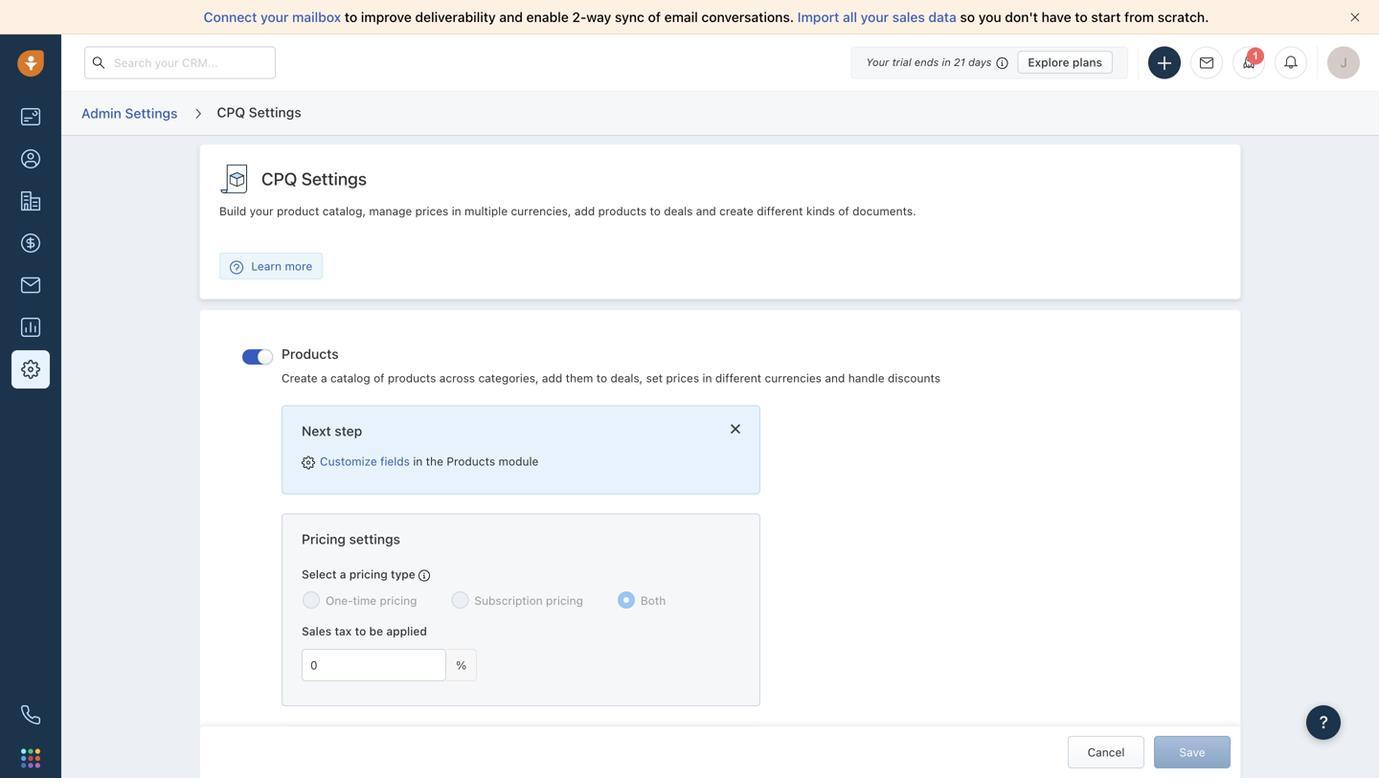 Task type: vqa. For each thing, say whether or not it's contained in the screenshot.
start
yes



Task type: locate. For each thing, give the bounding box(es) containing it.
settings
[[349, 532, 400, 548]]

admin
[[81, 105, 121, 121]]

of
[[648, 9, 661, 25], [839, 205, 850, 218], [374, 372, 385, 385]]

cancel button
[[1068, 737, 1145, 769]]

1 vertical spatial products
[[447, 455, 495, 469]]

import
[[798, 9, 840, 25]]

1 vertical spatial cpq settings
[[262, 169, 367, 189]]

documents.
[[853, 205, 917, 218]]

0 horizontal spatial a
[[321, 372, 327, 385]]

0 vertical spatial a
[[321, 372, 327, 385]]

1 horizontal spatial products
[[447, 455, 495, 469]]

explore
[[1028, 56, 1070, 69]]

module
[[499, 455, 539, 469]]

enable
[[527, 9, 569, 25]]

learn
[[251, 260, 282, 273]]

your for connect your mailbox to improve deliverability and enable 2-way sync of email conversations. import all your sales data so you don't have to start from scratch.
[[261, 9, 289, 25]]

2-
[[572, 9, 587, 25]]

your
[[866, 56, 890, 69]]

add
[[575, 205, 595, 218], [542, 372, 563, 385]]

prices right set
[[666, 372, 700, 385]]

connect your mailbox link
[[204, 9, 345, 25]]

cpq
[[217, 104, 245, 120], [262, 169, 297, 189]]

0 horizontal spatial and
[[500, 9, 523, 25]]

1 horizontal spatial and
[[696, 205, 716, 218]]

21
[[954, 56, 966, 69]]

connect your mailbox to improve deliverability and enable 2-way sync of email conversations. import all your sales data so you don't have to start from scratch.
[[204, 9, 1210, 25]]

1 horizontal spatial add
[[575, 205, 595, 218]]

products
[[282, 346, 339, 362], [447, 455, 495, 469]]

1 horizontal spatial prices
[[666, 372, 700, 385]]

pricing for a
[[349, 568, 388, 582]]

1 vertical spatial prices
[[666, 372, 700, 385]]

both
[[641, 594, 666, 608]]

across
[[440, 372, 475, 385]]

set
[[646, 372, 663, 385]]

time
[[353, 594, 377, 608]]

type
[[391, 568, 416, 582]]

prices
[[415, 205, 449, 218], [666, 372, 700, 385]]

and left handle
[[825, 372, 845, 385]]

more
[[285, 260, 313, 273]]

and
[[500, 9, 523, 25], [696, 205, 716, 218], [825, 372, 845, 385]]

scratch.
[[1158, 9, 1210, 25]]

0 vertical spatial products
[[598, 205, 647, 218]]

pricing down type
[[380, 594, 417, 608]]

0 vertical spatial and
[[500, 9, 523, 25]]

build your product catalog, manage prices in multiple currencies, add products to deals and create different kinds of documents.
[[219, 205, 917, 218]]

cpq settings down search your crm... text box
[[217, 104, 301, 120]]

different inside 'products create a catalog of products across categories, add them to deals, set prices in different currencies and handle discounts'
[[716, 372, 762, 385]]

0 horizontal spatial of
[[374, 372, 385, 385]]

of right the kinds
[[839, 205, 850, 218]]

so
[[960, 9, 975, 25]]

different
[[757, 205, 803, 218], [716, 372, 762, 385]]

different up close icon
[[716, 372, 762, 385]]

explore plans link
[[1018, 51, 1113, 74]]

a
[[321, 372, 327, 385], [340, 568, 346, 582]]

pricing settings
[[302, 532, 400, 548]]

to left 'deals'
[[650, 205, 661, 218]]

mailbox
[[292, 9, 341, 25]]

of right sync
[[648, 9, 661, 25]]

0 horizontal spatial products
[[388, 372, 436, 385]]

from
[[1125, 9, 1154, 25]]

2 vertical spatial and
[[825, 372, 845, 385]]

1 vertical spatial a
[[340, 568, 346, 582]]

2 vertical spatial of
[[374, 372, 385, 385]]

tax
[[335, 625, 352, 638]]

products
[[598, 205, 647, 218], [388, 372, 436, 385]]

deliverability
[[415, 9, 496, 25]]

0 vertical spatial different
[[757, 205, 803, 218]]

0 vertical spatial products
[[282, 346, 339, 362]]

cpq up product
[[262, 169, 297, 189]]

1 vertical spatial add
[[542, 372, 563, 385]]

and right 'deals'
[[696, 205, 716, 218]]

and inside 'products create a catalog of products across categories, add them to deals, set prices in different currencies and handle discounts'
[[825, 372, 845, 385]]

to right them
[[597, 372, 608, 385]]

the
[[426, 455, 444, 469]]

one-time pricing
[[326, 594, 417, 608]]

customize
[[320, 455, 377, 469]]

build
[[219, 205, 246, 218]]

cpq settings
[[217, 104, 301, 120], [262, 169, 367, 189]]

products up create
[[282, 346, 339, 362]]

your right build
[[250, 205, 274, 218]]

send email image
[[1201, 57, 1214, 69]]

different left the kinds
[[757, 205, 803, 218]]

currencies
[[765, 372, 822, 385]]

1 vertical spatial cpq
[[262, 169, 297, 189]]

improve
[[361, 9, 412, 25]]

prices right manage
[[415, 205, 449, 218]]

2 horizontal spatial and
[[825, 372, 845, 385]]

products left across
[[388, 372, 436, 385]]

0 horizontal spatial add
[[542, 372, 563, 385]]

and left enable
[[500, 9, 523, 25]]

your left mailbox
[[261, 9, 289, 25]]

1 vertical spatial products
[[388, 372, 436, 385]]

settings
[[249, 104, 301, 120], [125, 105, 178, 121], [301, 169, 367, 189]]

your for build your product catalog, manage prices in multiple currencies, add products to deals and create different kinds of documents.
[[250, 205, 274, 218]]

a right select on the bottom left of the page
[[340, 568, 346, 582]]

them
[[566, 372, 593, 385]]

applied
[[386, 625, 427, 638]]

sales
[[302, 625, 332, 638]]

pricing
[[349, 568, 388, 582], [380, 594, 417, 608], [546, 594, 583, 608]]

1 horizontal spatial of
[[648, 9, 661, 25]]

in inside 'products create a catalog of products across categories, add them to deals, set prices in different currencies and handle discounts'
[[703, 372, 712, 385]]

0 horizontal spatial products
[[282, 346, 339, 362]]

manage
[[369, 205, 412, 218]]

trial
[[893, 56, 912, 69]]

close image
[[1351, 12, 1361, 22]]

Search your CRM... text field
[[84, 46, 276, 79]]

0 horizontal spatial cpq
[[217, 104, 245, 120]]

1 link
[[1233, 46, 1266, 79]]

in left multiple
[[452, 205, 461, 218]]

of right catalog
[[374, 372, 385, 385]]

handle
[[849, 372, 885, 385]]

add right currencies,
[[575, 205, 595, 218]]

products left 'deals'
[[598, 205, 647, 218]]

subscription pricing
[[475, 594, 583, 608]]

import all your sales data link
[[798, 9, 960, 25]]

add left them
[[542, 372, 563, 385]]

discounts
[[888, 372, 941, 385]]

0 horizontal spatial prices
[[415, 205, 449, 218]]

kinds
[[807, 205, 835, 218]]

to right mailbox
[[345, 9, 358, 25]]

prices inside 'products create a catalog of products across categories, add them to deals, set prices in different currencies and handle discounts'
[[666, 372, 700, 385]]

1 vertical spatial of
[[839, 205, 850, 218]]

to
[[345, 9, 358, 25], [1075, 9, 1088, 25], [650, 205, 661, 218], [597, 372, 608, 385], [355, 625, 366, 638]]

days
[[969, 56, 992, 69]]

conversations.
[[702, 9, 794, 25]]

categories,
[[479, 372, 539, 385]]

freshworks switcher image
[[21, 750, 40, 769]]

your
[[261, 9, 289, 25], [861, 9, 889, 25], [250, 205, 274, 218]]

cpq down search your crm... text box
[[217, 104, 245, 120]]

a right create
[[321, 372, 327, 385]]

phone element
[[11, 697, 50, 735]]

1 vertical spatial different
[[716, 372, 762, 385]]

1 horizontal spatial cpq
[[262, 169, 297, 189]]

close image
[[731, 424, 741, 435]]

cpq settings up product
[[262, 169, 367, 189]]

in right set
[[703, 372, 712, 385]]

pricing up one-time pricing
[[349, 568, 388, 582]]

products right the
[[447, 455, 495, 469]]



Task type: describe. For each thing, give the bounding box(es) containing it.
in left the
[[413, 455, 423, 469]]

create
[[720, 205, 754, 218]]

customize fields in the products module
[[320, 455, 539, 469]]

a inside 'products create a catalog of products across categories, add them to deals, set prices in different currencies and handle discounts'
[[321, 372, 327, 385]]

1 horizontal spatial products
[[598, 205, 647, 218]]

add inside 'products create a catalog of products across categories, add them to deals, set prices in different currencies and handle discounts'
[[542, 372, 563, 385]]

subscription
[[475, 594, 543, 608]]

next step
[[302, 424, 362, 439]]

your trial ends in 21 days
[[866, 56, 992, 69]]

email
[[665, 9, 698, 25]]

ends
[[915, 56, 939, 69]]

settings right admin
[[125, 105, 178, 121]]

step
[[335, 424, 362, 439]]

0 vertical spatial add
[[575, 205, 595, 218]]

select a pricing type
[[302, 568, 416, 582]]

next
[[302, 424, 331, 439]]

pricing
[[302, 532, 346, 548]]

one-
[[326, 594, 353, 608]]

products inside 'products create a catalog of products across categories, add them to deals, set prices in different currencies and handle discounts'
[[282, 346, 339, 362]]

2 horizontal spatial of
[[839, 205, 850, 218]]

catalog
[[331, 372, 371, 385]]

customize fields link
[[320, 455, 413, 469]]

all
[[843, 9, 858, 25]]

have
[[1042, 9, 1072, 25]]

to left start
[[1075, 9, 1088, 25]]

different for products
[[716, 372, 762, 385]]

Enter value text field
[[302, 650, 447, 682]]

%
[[456, 659, 467, 673]]

select
[[302, 568, 337, 582]]

sync
[[615, 9, 645, 25]]

to inside 'products create a catalog of products across categories, add them to deals, set prices in different currencies and handle discounts'
[[597, 372, 608, 385]]

you
[[979, 9, 1002, 25]]

to left be
[[355, 625, 366, 638]]

admin settings link
[[80, 98, 179, 129]]

don't
[[1005, 9, 1038, 25]]

fields
[[380, 455, 410, 469]]

sales tax to be applied
[[302, 625, 427, 638]]

currencies,
[[511, 205, 571, 218]]

create
[[282, 372, 318, 385]]

1 vertical spatial and
[[696, 205, 716, 218]]

different for build
[[757, 205, 803, 218]]

pricing right "subscription"
[[546, 594, 583, 608]]

products inside 'products create a catalog of products across categories, add them to deals, set prices in different currencies and handle discounts'
[[388, 372, 436, 385]]

0 vertical spatial of
[[648, 9, 661, 25]]

be
[[369, 625, 383, 638]]

1 horizontal spatial a
[[340, 568, 346, 582]]

learn more link
[[220, 258, 322, 275]]

in left 21
[[942, 56, 951, 69]]

deals
[[664, 205, 693, 218]]

your right all at the right top of page
[[861, 9, 889, 25]]

connect
[[204, 9, 257, 25]]

hotspot (open by clicking or pressing space/enter) alert dialog
[[597, 166, 867, 310]]

of inside 'products create a catalog of products across categories, add them to deals, set prices in different currencies and handle discounts'
[[374, 372, 385, 385]]

pricing for time
[[380, 594, 417, 608]]

cancel link
[[1068, 737, 1145, 769]]

settings down connect your mailbox link
[[249, 104, 301, 120]]

<span class=" ">once you select both, you cannot change the pricing type</span> image
[[419, 570, 430, 582]]

products create a catalog of products across categories, add them to deals, set prices in different currencies and handle discounts
[[282, 346, 941, 385]]

learn more
[[251, 260, 313, 273]]

admin settings
[[81, 105, 178, 121]]

settings up catalog,
[[301, 169, 367, 189]]

way
[[587, 9, 612, 25]]

1
[[1253, 50, 1259, 62]]

multiple
[[465, 205, 508, 218]]

cancel
[[1088, 746, 1125, 760]]

0 vertical spatial prices
[[415, 205, 449, 218]]

0 vertical spatial cpq
[[217, 104, 245, 120]]

explore plans
[[1028, 56, 1103, 69]]

plans
[[1073, 56, 1103, 69]]

phone image
[[21, 706, 40, 725]]

catalog,
[[323, 205, 366, 218]]

0 vertical spatial cpq settings
[[217, 104, 301, 120]]

start
[[1092, 9, 1121, 25]]

deals,
[[611, 372, 643, 385]]

product
[[277, 205, 319, 218]]

sales
[[893, 9, 925, 25]]

data
[[929, 9, 957, 25]]



